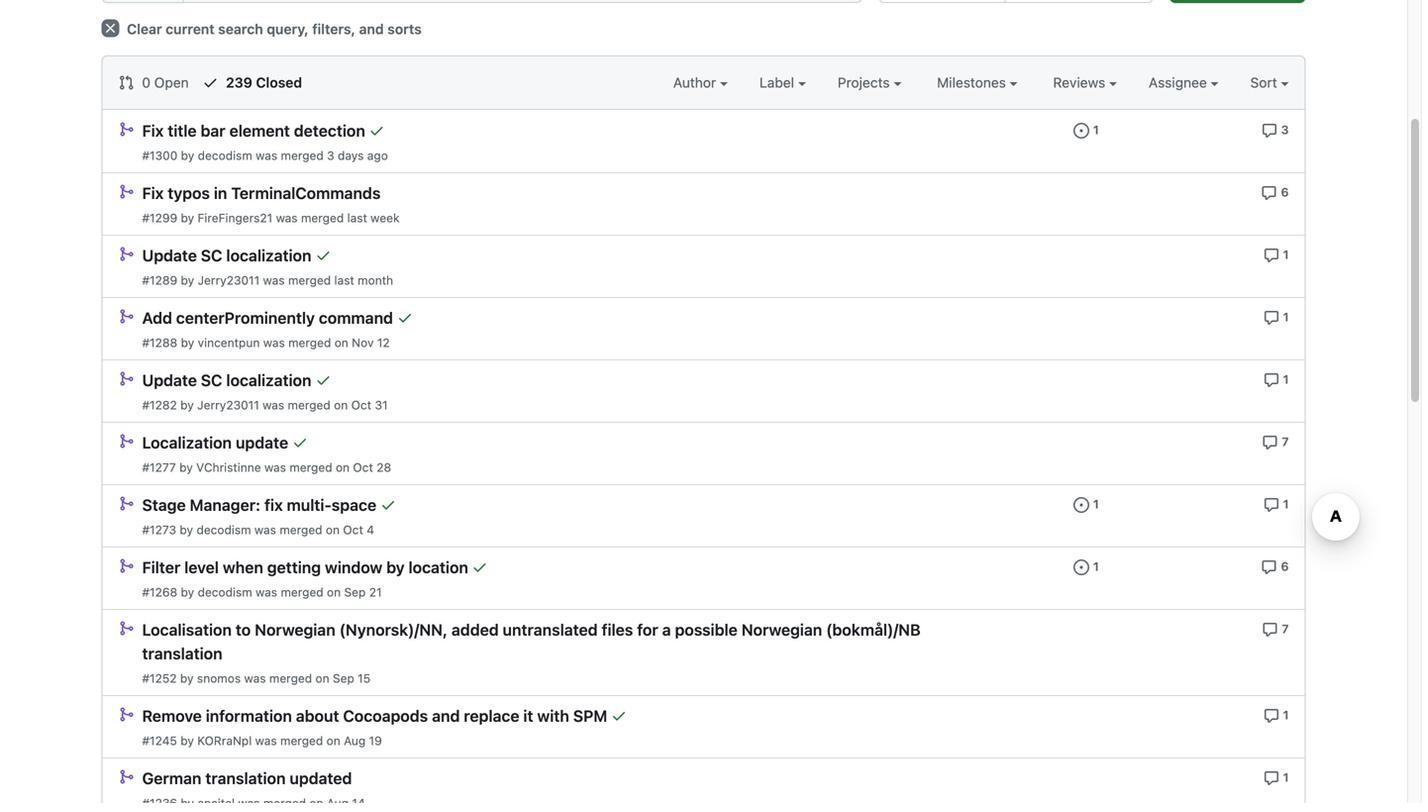 Task type: describe. For each thing, give the bounding box(es) containing it.
remove information about cocoapods and replace it with spm
[[142, 707, 608, 726]]

jerry23011 link for #1282             by
[[197, 398, 259, 412]]

on up space
[[336, 461, 350, 475]]

(bokmål)/nb
[[827, 621, 921, 640]]

merged pull request element for #1277             by vchristinne was merged on oct 28
[[118, 433, 134, 449]]

#1252
[[142, 672, 177, 686]]

(nynorsk)/nn,
[[340, 621, 448, 640]]

update sc localization link for #1282             by
[[142, 371, 312, 390]]

#1288
[[142, 336, 178, 350]]

merged pull request image for stage manager: fix multi-space
[[118, 496, 134, 512]]

untranslated
[[503, 621, 598, 640]]

localization
[[142, 434, 232, 452]]

6 for fix typos in terminalcommands
[[1282, 185, 1290, 199]]

by for #1277             by vchristinne was merged on oct 28
[[179, 461, 193, 475]]

#1289
[[142, 273, 178, 287]]

vincentpun
[[198, 336, 260, 350]]

31
[[375, 398, 388, 412]]

success image for add centerprominently command
[[397, 310, 413, 326]]

oct for localization update
[[353, 461, 373, 475]]

6 link for fix typos in terminalcommands
[[1262, 183, 1290, 201]]

239 closed
[[222, 74, 302, 91]]

snomos link
[[197, 672, 241, 686]]

merged pull request image for filter level when getting window by location
[[118, 558, 134, 574]]

oct for update sc localization
[[351, 398, 372, 412]]

clear
[[127, 21, 162, 37]]

by for #1273             by decodism was merged on oct 4
[[180, 523, 193, 537]]

merged pull request image for german translation updated
[[118, 769, 134, 785]]

updated
[[290, 769, 352, 788]]

decodism for fix
[[197, 523, 251, 537]]

merged for on nov 12
[[288, 336, 331, 350]]

comment image for on aug 19
[[1264, 708, 1280, 724]]

cocoapods
[[343, 707, 428, 726]]

terminalcommands
[[231, 184, 381, 203]]

#1268
[[142, 586, 178, 600]]

getting
[[267, 558, 321, 577]]

success image for remove information about cocoapods and replace it with spm
[[612, 709, 627, 724]]

1 horizontal spatial and
[[432, 707, 460, 726]]

fix
[[265, 496, 283, 515]]

when
[[223, 558, 263, 577]]

by inside 'localisation to norwegian (nynorsk)/nn, added untranslated files for a possible norwegian (bokmål)/nb translation #1252             by snomos was merged on sep 15'
[[180, 672, 194, 686]]

update for #1282
[[142, 371, 197, 390]]

on for when
[[327, 586, 341, 600]]

comment image for add centerprominently command
[[1264, 310, 1280, 326]]

window
[[325, 558, 383, 577]]

merged pull request element for #1268             by decodism was merged on sep 21
[[118, 558, 134, 574]]

multi-
[[287, 496, 332, 515]]

clear current search query, filters, and sorts
[[123, 21, 422, 37]]

was for 3 days ago
[[256, 149, 278, 163]]

projects
[[838, 74, 894, 91]]

about
[[296, 707, 339, 726]]

11 merged pull request element from the top
[[118, 769, 134, 785]]

firefingers21
[[198, 211, 273, 225]]

detection
[[294, 121, 365, 140]]

decodism for when
[[198, 586, 252, 600]]

12
[[377, 336, 390, 350]]

location
[[409, 558, 469, 577]]

merged for on oct 4
[[280, 523, 323, 537]]

success image for fix title bar element detection
[[369, 123, 385, 139]]

6 for filter level when getting window by location
[[1282, 560, 1290, 574]]

on for command
[[335, 336, 349, 350]]

decodism link for bar
[[198, 149, 252, 163]]

jerry23011 for #1282             by
[[197, 398, 259, 412]]

in
[[214, 184, 227, 203]]

aug
[[344, 734, 366, 748]]

19
[[369, 734, 382, 748]]

#1300
[[142, 149, 178, 163]]

localisation to norwegian (nynorsk)/nn, added untranslated files for a possible norwegian (bokmål)/nb translation #1252             by snomos was merged on sep 15
[[142, 621, 921, 686]]

1 horizontal spatial 3
[[1282, 123, 1290, 137]]

1 vertical spatial last
[[334, 273, 355, 287]]

by for #1268             by decodism was merged on sep 21
[[181, 586, 194, 600]]

was for on sep 21
[[256, 586, 278, 600]]

7 for localisation to norwegian (nynorsk)/nn, added untranslated files for a possible norwegian (bokmål)/nb translation
[[1283, 622, 1290, 636]]

with
[[538, 707, 570, 726]]

added
[[452, 621, 499, 640]]

add
[[142, 309, 172, 328]]

author button
[[674, 72, 728, 93]]

sc for #1289             by
[[201, 246, 222, 265]]

merged for on aug 19
[[280, 734, 323, 748]]

merged pull request image for localization update
[[118, 434, 134, 449]]

add centerprominently command link
[[142, 309, 393, 328]]

issue opened image
[[1074, 497, 1090, 513]]

possible
[[675, 621, 738, 640]]

#1299
[[142, 211, 178, 225]]

update for #1289
[[142, 246, 197, 265]]

comment image for last month
[[1264, 248, 1280, 263]]

spm
[[574, 707, 608, 726]]

merged inside fix typos in terminalcommands #1299             by firefingers21 was merged last week
[[301, 211, 344, 225]]

#1300             by decodism was merged 3 days ago
[[142, 149, 388, 163]]

x image
[[102, 19, 119, 37]]

vchristinne
[[196, 461, 261, 475]]

merged pull request element for #1288             by vincentpun was merged on nov 12
[[118, 308, 134, 325]]

fix title bar element detection
[[142, 121, 365, 140]]

typos
[[168, 184, 210, 203]]

localization for on oct 31
[[226, 371, 312, 390]]

remove information about cocoapods and replace it with spm link
[[142, 707, 608, 726]]

replace
[[464, 707, 520, 726]]

fix typos in terminalcommands #1299             by firefingers21 was merged last week
[[142, 184, 400, 225]]

for
[[637, 621, 659, 640]]

#1289             by jerry23011 was merged last month
[[142, 273, 394, 287]]

9 merged pull request element from the top
[[118, 620, 134, 637]]

success image for update sc localization
[[315, 248, 331, 264]]

was inside 'localisation to norwegian (nynorsk)/nn, added untranslated files for a possible norwegian (bokmål)/nb translation #1252             by snomos was merged on sep 15'
[[244, 672, 266, 686]]

success image for filter level when getting window by location
[[472, 560, 488, 576]]

merged for 3 days ago
[[281, 149, 324, 163]]

2 norwegian from the left
[[742, 621, 823, 640]]

0
[[142, 74, 151, 91]]

239
[[226, 74, 253, 91]]

last inside fix typos in terminalcommands #1299             by firefingers21 was merged last week
[[347, 211, 367, 225]]

korranpl link
[[197, 734, 252, 748]]

0 open
[[138, 74, 189, 91]]

#1277
[[142, 461, 176, 475]]

on for about
[[327, 734, 341, 748]]

git pull request image
[[118, 75, 134, 91]]

sort button
[[1251, 72, 1290, 93]]

manager:
[[190, 496, 261, 515]]

a
[[663, 621, 671, 640]]

7 link for localisation to norwegian (nynorsk)/nn, added untranslated files for a possible norwegian (bokmål)/nb translation
[[1263, 620, 1290, 638]]

28
[[377, 461, 392, 475]]

by for #1289             by jerry23011 was merged last month
[[181, 273, 194, 287]]

21
[[369, 586, 382, 600]]

merged pull request image for update sc localization
[[118, 246, 134, 262]]

stage manager: fix multi-space
[[142, 496, 377, 515]]

6 link for filter level when getting window by location
[[1262, 558, 1290, 576]]

oct for stage manager: fix multi-space
[[343, 523, 364, 537]]

information
[[206, 707, 292, 726]]

merged pull request element for #1300             by decodism was merged 3 days ago
[[118, 121, 134, 137]]

days
[[338, 149, 364, 163]]

translation inside 'localisation to norwegian (nynorsk)/nn, added untranslated files for a possible norwegian (bokmål)/nb translation #1252             by snomos was merged on sep 15'
[[142, 645, 223, 663]]

bar
[[201, 121, 226, 140]]

filter level when getting window by location link
[[142, 558, 469, 577]]

update sc localization link for #1289             by
[[142, 246, 312, 265]]

was for on oct 31
[[263, 398, 285, 412]]

decodism link for when
[[198, 586, 252, 600]]

label button
[[760, 72, 806, 93]]

remove
[[142, 707, 202, 726]]

issue opened image for fix title bar element detection
[[1074, 123, 1090, 139]]

comment image for fix title bar element detection
[[1262, 123, 1278, 139]]

update sc localization for #1282             by
[[142, 371, 312, 390]]

comment image for filter level when getting window by location
[[1262, 560, 1278, 576]]



Task type: locate. For each thing, give the bounding box(es) containing it.
0 horizontal spatial 3
[[327, 149, 335, 163]]

merged pull request image for localisation to norwegian (nynorsk)/nn, added untranslated files for a possible norwegian (bokmål)/nb translation
[[118, 621, 134, 637]]

2 vertical spatial oct
[[343, 523, 364, 537]]

comment image
[[1264, 248, 1280, 263], [1264, 372, 1280, 388], [1263, 622, 1279, 638], [1264, 708, 1280, 724]]

1 horizontal spatial success image
[[380, 497, 396, 513]]

by for #1245             by korranpl was merged on aug 19
[[181, 734, 194, 748]]

milestones button
[[938, 72, 1018, 93]]

0 vertical spatial success image
[[315, 373, 331, 388]]

translation down localisation
[[142, 645, 223, 663]]

0 vertical spatial fix
[[142, 121, 164, 140]]

translation down #1245             by korranpl was merged on aug 19 at the bottom
[[206, 769, 286, 788]]

2 vertical spatial decodism link
[[198, 586, 252, 600]]

decodism down manager:
[[197, 523, 251, 537]]

localization
[[226, 246, 312, 265], [226, 371, 312, 390]]

2 sc from the top
[[201, 371, 222, 390]]

0 vertical spatial 6
[[1282, 185, 1290, 199]]

0 vertical spatial sep
[[344, 586, 366, 600]]

None search field
[[102, 0, 1155, 3]]

on
[[335, 336, 349, 350], [334, 398, 348, 412], [336, 461, 350, 475], [326, 523, 340, 537], [327, 586, 341, 600], [316, 672, 330, 686], [327, 734, 341, 748]]

1 update from the top
[[142, 246, 197, 265]]

by for #1300             by decodism was merged 3 days ago
[[181, 149, 195, 163]]

merged up add centerprominently command
[[288, 273, 331, 287]]

merged pull request element
[[118, 121, 134, 137], [118, 183, 134, 200], [118, 246, 134, 262], [118, 308, 134, 325], [118, 371, 134, 387], [118, 433, 134, 449], [118, 495, 134, 512], [118, 558, 134, 574], [118, 620, 134, 637], [118, 707, 134, 723], [118, 769, 134, 785]]

fix inside fix typos in terminalcommands #1299             by firefingers21 was merged last week
[[142, 184, 164, 203]]

jerry23011 for #1289             by
[[198, 273, 260, 287]]

0 vertical spatial 6 link
[[1262, 183, 1290, 201]]

sc for #1282             by
[[201, 371, 222, 390]]

decodism link down when
[[198, 586, 252, 600]]

decodism down bar
[[198, 149, 252, 163]]

success image for stage manager: fix multi-space
[[380, 497, 396, 513]]

merged up the multi-
[[290, 461, 333, 475]]

by for #1288             by vincentpun was merged on nov 12
[[181, 336, 194, 350]]

update sc localization
[[142, 246, 312, 265], [142, 371, 312, 390]]

#1268             by decodism was merged on sep 21
[[142, 586, 382, 600]]

8 merged pull request element from the top
[[118, 558, 134, 574]]

merged pull request element for #1273             by decodism was merged on oct 4
[[118, 495, 134, 512]]

1 vertical spatial update sc localization
[[142, 371, 312, 390]]

2 jerry23011 link from the top
[[197, 398, 259, 412]]

7 merged pull request element from the top
[[118, 495, 134, 512]]

element
[[230, 121, 290, 140]]

on left "nov"
[[335, 336, 349, 350]]

10 merged pull request element from the top
[[118, 707, 134, 723]]

1 jerry23011 from the top
[[198, 273, 260, 287]]

1 vertical spatial and
[[432, 707, 460, 726]]

issue opened image for filter level when getting window by location
[[1074, 560, 1090, 576]]

sep inside 'localisation to norwegian (nynorsk)/nn, added untranslated files for a possible norwegian (bokmål)/nb translation #1252             by snomos was merged on sep 15'
[[333, 672, 355, 686]]

on for localization
[[334, 398, 348, 412]]

update sc localization down firefingers21 link
[[142, 246, 312, 265]]

merged for last month
[[288, 273, 331, 287]]

label
[[760, 74, 798, 91]]

and left sorts
[[359, 21, 384, 37]]

merged pull request element for #1289             by jerry23011 was merged last month
[[118, 246, 134, 262]]

1 update sc localization from the top
[[142, 246, 312, 265]]

on down window
[[327, 586, 341, 600]]

2 vertical spatial success image
[[612, 709, 627, 724]]

merged down the multi-
[[280, 523, 323, 537]]

7 for localization update
[[1283, 435, 1290, 449]]

localisation
[[142, 621, 232, 640]]

1 vertical spatial 7
[[1283, 622, 1290, 636]]

sep left 15
[[333, 672, 355, 686]]

1 vertical spatial decodism
[[197, 523, 251, 537]]

localization up '#1289             by jerry23011 was merged last month'
[[226, 246, 312, 265]]

localization update link
[[142, 434, 288, 452]]

2 6 link from the top
[[1262, 558, 1290, 576]]

2 merged pull request image from the top
[[118, 184, 134, 200]]

3 merged pull request image from the top
[[118, 371, 134, 387]]

was down "stage manager: fix multi-space" link
[[255, 523, 276, 537]]

german translation updated link
[[142, 769, 352, 788]]

0 vertical spatial and
[[359, 21, 384, 37]]

last
[[347, 211, 367, 225], [334, 273, 355, 287]]

by right #1282
[[180, 398, 194, 412]]

6 merged pull request element from the top
[[118, 433, 134, 449]]

5 merged pull request element from the top
[[118, 371, 134, 387]]

jerry23011 link for #1289             by
[[198, 273, 260, 287]]

filter level when getting window by location
[[142, 558, 469, 577]]

3 left 'days'
[[327, 149, 335, 163]]

1 7 link from the top
[[1263, 433, 1290, 451]]

was for on nov 12
[[263, 336, 285, 350]]

vchristinne link
[[196, 461, 261, 475]]

1 merged pull request image from the top
[[118, 121, 134, 137]]

author
[[674, 74, 720, 91]]

on down space
[[326, 523, 340, 537]]

and inside clear current search query, filters, and sorts link
[[359, 21, 384, 37]]

sc down firefingers21 link
[[201, 246, 222, 265]]

current
[[166, 21, 215, 37]]

#1245             by korranpl was merged on aug 19
[[142, 734, 382, 748]]

1 vertical spatial sep
[[333, 672, 355, 686]]

merged for on oct 31
[[288, 398, 331, 412]]

decodism
[[198, 149, 252, 163], [197, 523, 251, 537], [198, 586, 252, 600]]

by right window
[[387, 558, 405, 577]]

norwegian right possible at the bottom of the page
[[742, 621, 823, 640]]

ago
[[367, 149, 388, 163]]

success image right update
[[292, 435, 308, 451]]

update up #1289
[[142, 246, 197, 265]]

3
[[1282, 123, 1290, 137], [327, 149, 335, 163]]

#1282             by jerry23011 was merged on oct 31
[[142, 398, 388, 412]]

reviews
[[1054, 74, 1110, 91]]

1 vertical spatial decodism link
[[197, 523, 251, 537]]

0 vertical spatial oct
[[351, 398, 372, 412]]

4 merged pull request element from the top
[[118, 308, 134, 325]]

3 down sort popup button
[[1282, 123, 1290, 137]]

on left aug on the bottom left of page
[[327, 734, 341, 748]]

0 horizontal spatial success image
[[315, 373, 331, 388]]

1 vertical spatial 3
[[327, 149, 335, 163]]

0 vertical spatial localization
[[226, 246, 312, 265]]

success image right location
[[472, 560, 488, 576]]

1 7 from the top
[[1283, 435, 1290, 449]]

1 6 from the top
[[1282, 185, 1290, 199]]

2 merged pull request element from the top
[[118, 183, 134, 200]]

1 fix from the top
[[142, 121, 164, 140]]

4 merged pull request image from the top
[[118, 558, 134, 574]]

merged up about
[[269, 672, 312, 686]]

and left replace
[[432, 707, 460, 726]]

was for on oct 4
[[255, 523, 276, 537]]

0 vertical spatial 7
[[1283, 435, 1290, 449]]

comment image inside 3 link
[[1262, 123, 1278, 139]]

by right #1245
[[181, 734, 194, 748]]

update sc localization link
[[142, 246, 312, 265], [142, 371, 312, 390]]

#1288             by vincentpun was merged on nov 12
[[142, 336, 390, 350]]

2 localization from the top
[[226, 371, 312, 390]]

was for last month
[[263, 273, 285, 287]]

7
[[1283, 435, 1290, 449], [1283, 622, 1290, 636]]

merged pull request element for #1282             by jerry23011 was merged on oct 31
[[118, 371, 134, 387]]

issue opened image down issue opened icon
[[1074, 560, 1090, 576]]

1 6 link from the top
[[1262, 183, 1290, 201]]

1 vertical spatial jerry23011
[[197, 398, 259, 412]]

2 horizontal spatial success image
[[612, 709, 627, 724]]

merged pull request image for remove information about cocoapods and replace it with spm
[[118, 707, 134, 723]]

decodism link down bar
[[198, 149, 252, 163]]

sc
[[201, 246, 222, 265], [201, 371, 222, 390]]

by right #1268
[[181, 586, 194, 600]]

jerry23011 link up centerprominently
[[198, 273, 260, 287]]

2 fix from the top
[[142, 184, 164, 203]]

1 vertical spatial translation
[[206, 769, 286, 788]]

by for #1282             by jerry23011 was merged on oct 31
[[180, 398, 194, 412]]

by down localization
[[179, 461, 193, 475]]

6 merged pull request image from the top
[[118, 707, 134, 723]]

firefingers21 link
[[198, 211, 273, 225]]

by right #1273 on the left of page
[[180, 523, 193, 537]]

comment image for localization update
[[1263, 435, 1279, 451]]

success image for localization update
[[292, 435, 308, 451]]

fix for fix title bar element detection
[[142, 121, 164, 140]]

comment image inside 7 "link"
[[1263, 435, 1279, 451]]

0 vertical spatial jerry23011
[[198, 273, 260, 287]]

last left week
[[347, 211, 367, 225]]

german
[[142, 769, 202, 788]]

0 vertical spatial update
[[142, 246, 197, 265]]

1 vertical spatial localization
[[226, 371, 312, 390]]

merged pull request image
[[118, 121, 134, 137], [118, 184, 134, 200], [118, 371, 134, 387], [118, 434, 134, 449], [118, 769, 134, 785]]

merged
[[281, 149, 324, 163], [301, 211, 344, 225], [288, 273, 331, 287], [288, 336, 331, 350], [288, 398, 331, 412], [290, 461, 333, 475], [280, 523, 323, 537], [281, 586, 324, 600], [269, 672, 312, 686], [280, 734, 323, 748]]

update sc localization for #1289             by
[[142, 246, 312, 265]]

3 merged pull request image from the top
[[118, 496, 134, 512]]

vincentpun link
[[198, 336, 260, 350]]

merged pull request image for update sc localization
[[118, 371, 134, 387]]

nov
[[352, 336, 374, 350]]

update
[[236, 434, 288, 452]]

merged for on oct 28
[[290, 461, 333, 475]]

Search all issues text field
[[183, 0, 863, 3]]

2 7 from the top
[[1283, 622, 1290, 636]]

check image
[[203, 75, 218, 91]]

by right #1289
[[181, 273, 194, 287]]

was down terminalcommands at the top of page
[[276, 211, 298, 225]]

merged pull request element for #1245             by korranpl was merged on aug 19
[[118, 707, 134, 723]]

0 open link
[[118, 72, 189, 93]]

merged pull request image
[[118, 246, 134, 262], [118, 309, 134, 325], [118, 496, 134, 512], [118, 558, 134, 574], [118, 621, 134, 637], [118, 707, 134, 723]]

2 vertical spatial decodism
[[198, 586, 252, 600]]

sep
[[344, 586, 366, 600], [333, 672, 355, 686]]

was
[[256, 149, 278, 163], [276, 211, 298, 225], [263, 273, 285, 287], [263, 336, 285, 350], [263, 398, 285, 412], [265, 461, 286, 475], [255, 523, 276, 537], [256, 586, 278, 600], [244, 672, 266, 686], [255, 734, 277, 748]]

was inside fix typos in terminalcommands #1299             by firefingers21 was merged last week
[[276, 211, 298, 225]]

0 vertical spatial update sc localization link
[[142, 246, 312, 265]]

stage manager: fix multi-space link
[[142, 496, 377, 515]]

2 update sc localization link from the top
[[142, 371, 312, 390]]

by right #1252
[[180, 672, 194, 686]]

success image for update sc localization
[[315, 373, 331, 388]]

korranpl
[[197, 734, 252, 748]]

oct left 31
[[351, 398, 372, 412]]

update sc localization link down firefingers21 link
[[142, 246, 312, 265]]

milestones
[[938, 74, 1010, 91]]

localization up the #1282             by jerry23011 was merged on oct 31
[[226, 371, 312, 390]]

assignee
[[1149, 74, 1211, 91]]

1 sc from the top
[[201, 246, 222, 265]]

add centerprominently command
[[142, 309, 393, 328]]

5 merged pull request image from the top
[[118, 769, 134, 785]]

and
[[359, 21, 384, 37], [432, 707, 460, 726]]

1 vertical spatial update
[[142, 371, 197, 390]]

1 norwegian from the left
[[255, 621, 336, 640]]

on for fix
[[326, 523, 340, 537]]

1 merged pull request image from the top
[[118, 246, 134, 262]]

2 merged pull request image from the top
[[118, 309, 134, 325]]

fix title bar element detection link
[[142, 121, 365, 140]]

on inside 'localisation to norwegian (nynorsk)/nn, added untranslated files for a possible norwegian (bokmål)/nb translation #1252             by snomos was merged on sep 15'
[[316, 672, 330, 686]]

1 vertical spatial jerry23011 link
[[197, 398, 259, 412]]

merged down add centerprominently command link
[[288, 336, 331, 350]]

comment image for stage manager: fix multi-space
[[1264, 497, 1280, 513]]

0 vertical spatial jerry23011 link
[[198, 273, 260, 287]]

last left month
[[334, 273, 355, 287]]

snomos
[[197, 672, 241, 686]]

was right snomos
[[244, 672, 266, 686]]

1 vertical spatial 7 link
[[1263, 620, 1290, 638]]

239 closed link
[[203, 72, 302, 93]]

by down title
[[181, 149, 195, 163]]

fix
[[142, 121, 164, 140], [142, 184, 164, 203]]

was down element
[[256, 149, 278, 163]]

merged down filter level when getting window by location
[[281, 586, 324, 600]]

1 vertical spatial sc
[[201, 371, 222, 390]]

norwegian down #1268             by decodism was merged on sep 21
[[255, 621, 336, 640]]

0 vertical spatial decodism link
[[198, 149, 252, 163]]

merged down about
[[280, 734, 323, 748]]

oct left 4
[[343, 523, 364, 537]]

4 merged pull request image from the top
[[118, 434, 134, 449]]

#1277             by vchristinne was merged on oct 28
[[142, 461, 392, 475]]

success image right the command
[[397, 310, 413, 326]]

comment image inside 7 "link"
[[1263, 622, 1279, 638]]

oct
[[351, 398, 372, 412], [353, 461, 373, 475], [343, 523, 364, 537]]

2 6 from the top
[[1282, 560, 1290, 574]]

0 vertical spatial 7 link
[[1263, 433, 1290, 451]]

was for on aug 19
[[255, 734, 277, 748]]

update up #1282
[[142, 371, 197, 390]]

assignee button
[[1149, 72, 1219, 93]]

success image
[[315, 373, 331, 388], [380, 497, 396, 513], [612, 709, 627, 724]]

was up add centerprominently command
[[263, 273, 285, 287]]

jerry23011 link up localization update link
[[197, 398, 259, 412]]

success image up ago
[[369, 123, 385, 139]]

1 vertical spatial oct
[[353, 461, 373, 475]]

on left 31
[[334, 398, 348, 412]]

Issues search field
[[183, 0, 863, 3]]

decodism link down manager:
[[197, 523, 251, 537]]

issue opened image down reviews popup button
[[1074, 123, 1090, 139]]

7 link
[[1263, 433, 1290, 451], [1263, 620, 1290, 638]]

1 vertical spatial update sc localization link
[[142, 371, 312, 390]]

merged pull request image for fix typos in terminalcommands
[[118, 184, 134, 200]]

on up about
[[316, 672, 330, 686]]

was down information
[[255, 734, 277, 748]]

0 vertical spatial translation
[[142, 645, 223, 663]]

was up update
[[263, 398, 285, 412]]

4
[[367, 523, 375, 537]]

query,
[[267, 21, 309, 37]]

decodism link
[[198, 149, 252, 163], [197, 523, 251, 537], [198, 586, 252, 600]]

success image right space
[[380, 497, 396, 513]]

update sc localization link down vincentpun
[[142, 371, 312, 390]]

0 vertical spatial last
[[347, 211, 367, 225]]

2 issue opened image from the top
[[1074, 560, 1090, 576]]

issue opened image
[[1074, 123, 1090, 139], [1074, 560, 1090, 576]]

by inside fix typos in terminalcommands #1299             by firefingers21 was merged last week
[[181, 211, 194, 225]]

decodism link for fix
[[197, 523, 251, 537]]

success image up the #1282             by jerry23011 was merged on oct 31
[[315, 373, 331, 388]]

merged up update
[[288, 398, 331, 412]]

update sc localization down vincentpun
[[142, 371, 312, 390]]

clear current search query, filters, and sorts link
[[102, 19, 422, 37]]

sort
[[1251, 74, 1278, 91]]

search
[[218, 21, 263, 37]]

it
[[524, 707, 534, 726]]

merged for on sep 21
[[281, 586, 324, 600]]

7 link for localization update
[[1263, 433, 1290, 451]]

to
[[236, 621, 251, 640]]

was down update
[[265, 461, 286, 475]]

merged pull request image for add centerprominently command
[[118, 309, 134, 325]]

1 vertical spatial 6 link
[[1262, 558, 1290, 576]]

was down when
[[256, 586, 278, 600]]

0 vertical spatial sc
[[201, 246, 222, 265]]

jerry23011 up centerprominently
[[198, 273, 260, 287]]

5 merged pull request image from the top
[[118, 621, 134, 637]]

by right #1288
[[181, 336, 194, 350]]

2 jerry23011 from the top
[[197, 398, 259, 412]]

merged down terminalcommands at the top of page
[[301, 211, 344, 225]]

1 vertical spatial issue opened image
[[1074, 560, 1090, 576]]

1 localization from the top
[[226, 246, 312, 265]]

sorts
[[388, 21, 422, 37]]

fix up '#1299'
[[142, 184, 164, 203]]

sc down vincentpun
[[201, 371, 222, 390]]

merged inside 'localisation to norwegian (nynorsk)/nn, added untranslated files for a possible norwegian (bokmål)/nb translation #1252             by snomos was merged on sep 15'
[[269, 672, 312, 686]]

3 link
[[1262, 121, 1290, 139]]

fix typos in terminalcommands link
[[142, 184, 381, 203]]

week
[[371, 211, 400, 225]]

2 update sc localization from the top
[[142, 371, 312, 390]]

0 vertical spatial issue opened image
[[1074, 123, 1090, 139]]

files
[[602, 621, 634, 640]]

jerry23011 up localization update link
[[197, 398, 259, 412]]

reviews button
[[1054, 72, 1118, 93]]

centerprominently
[[176, 309, 315, 328]]

comment image
[[1262, 123, 1278, 139], [1262, 185, 1278, 201], [1264, 310, 1280, 326], [1263, 435, 1279, 451], [1264, 497, 1280, 513], [1262, 560, 1278, 576], [1264, 771, 1280, 787]]

decodism for bar
[[198, 149, 252, 163]]

3 merged pull request element from the top
[[118, 246, 134, 262]]

0 vertical spatial decodism
[[198, 149, 252, 163]]

1 update sc localization link from the top
[[142, 246, 312, 265]]

#1282
[[142, 398, 177, 412]]

was for on oct 28
[[265, 461, 286, 475]]

0 vertical spatial update sc localization
[[142, 246, 312, 265]]

2 7 link from the top
[[1263, 620, 1290, 638]]

sep left 21
[[344, 586, 366, 600]]

decodism down when
[[198, 586, 252, 600]]

merged down detection
[[281, 149, 324, 163]]

success image
[[369, 123, 385, 139], [315, 248, 331, 264], [397, 310, 413, 326], [292, 435, 308, 451], [472, 560, 488, 576]]

#1273             by decodism was merged on oct 4
[[142, 523, 375, 537]]

was down add centerprominently command link
[[263, 336, 285, 350]]

1 link
[[1074, 121, 1100, 139], [1264, 246, 1290, 263], [1264, 308, 1290, 326], [1264, 371, 1290, 388], [1074, 495, 1100, 513], [1264, 495, 1290, 513], [1074, 558, 1100, 576], [1264, 707, 1290, 724], [1264, 769, 1290, 787]]

0 horizontal spatial norwegian
[[255, 621, 336, 640]]

success image up '#1289             by jerry23011 was merged last month'
[[315, 248, 331, 264]]

1 merged pull request element from the top
[[118, 121, 134, 137]]

#1273
[[142, 523, 176, 537]]

title
[[168, 121, 197, 140]]

success image right spm
[[612, 709, 627, 724]]

1 issue opened image from the top
[[1074, 123, 1090, 139]]

fix up #1300
[[142, 121, 164, 140]]

1 horizontal spatial norwegian
[[742, 621, 823, 640]]

comment image for on oct 31
[[1264, 372, 1280, 388]]

space
[[332, 496, 377, 515]]

0 vertical spatial 3
[[1282, 123, 1290, 137]]

1 vertical spatial success image
[[380, 497, 396, 513]]

1 vertical spatial 6
[[1282, 560, 1290, 574]]

by down typos
[[181, 211, 194, 225]]

15
[[358, 672, 371, 686]]

1 vertical spatial fix
[[142, 184, 164, 203]]

fix for fix typos in terminalcommands #1299             by firefingers21 was merged last week
[[142, 184, 164, 203]]

issue element
[[879, 0, 1155, 3]]

localization for last month
[[226, 246, 312, 265]]

german translation updated
[[142, 769, 352, 788]]

oct left 28
[[353, 461, 373, 475]]

merged pull request image for fix title bar element detection
[[118, 121, 134, 137]]

2 update from the top
[[142, 371, 197, 390]]

1 jerry23011 link from the top
[[198, 273, 260, 287]]

0 horizontal spatial and
[[359, 21, 384, 37]]



Task type: vqa. For each thing, say whether or not it's contained in the screenshot.


